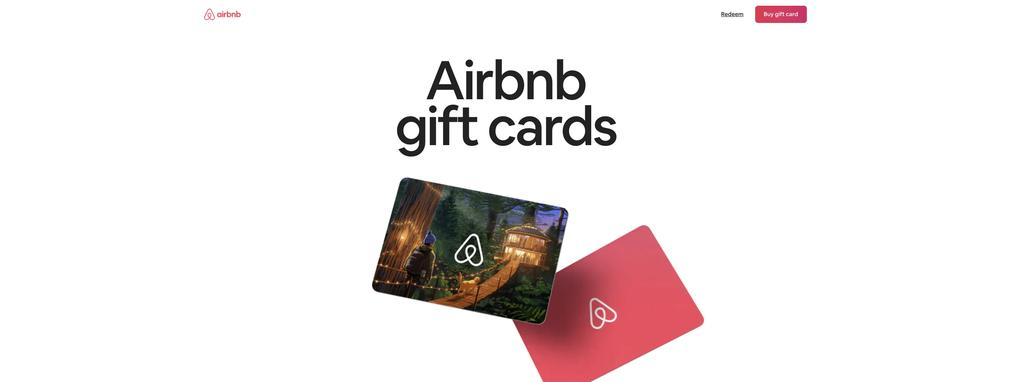 Task type: describe. For each thing, give the bounding box(es) containing it.
profile element
[[514, 0, 807, 29]]

redeem
[[722, 10, 744, 18]]

gift cards
[[395, 91, 616, 161]]

airbnb gift cards
[[395, 45, 616, 161]]

redeem link
[[718, 7, 748, 22]]



Task type: vqa. For each thing, say whether or not it's contained in the screenshot.
Redeem link
yes



Task type: locate. For each thing, give the bounding box(es) containing it.
airbnb
[[426, 45, 586, 115]]



